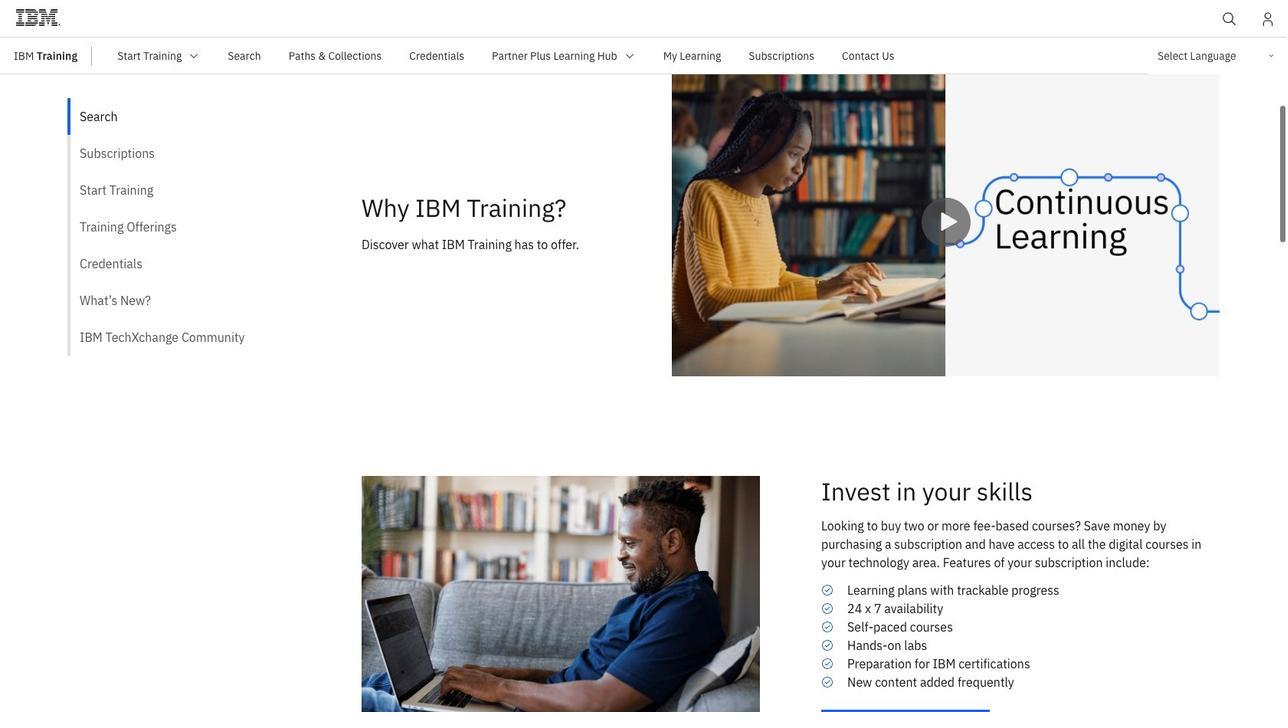 Task type: locate. For each thing, give the bounding box(es) containing it.
partner plus learning hub image
[[624, 49, 636, 62]]

ibm platform name element
[[0, 0, 1288, 44], [0, 38, 1288, 74], [104, 38, 1288, 74]]

search image
[[1223, 11, 1238, 27]]

notifications image
[[1261, 11, 1276, 27]]

start training image
[[188, 49, 200, 62]]



Task type: vqa. For each thing, say whether or not it's contained in the screenshot.
"Let's talk" element
no



